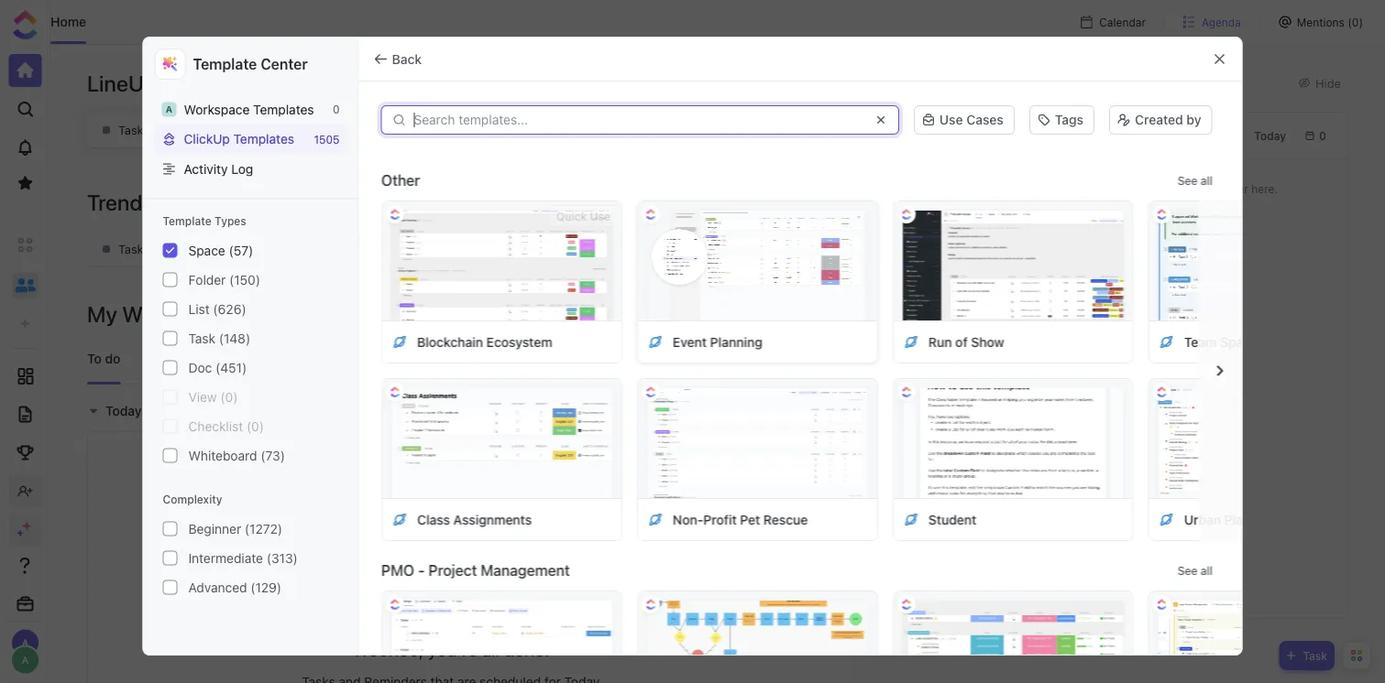 Task type: locate. For each thing, give the bounding box(es) containing it.
created
[[1135, 112, 1183, 127]]

1 ‎task 1 from the top
[[118, 123, 152, 137]]

1 vertical spatial all
[[1200, 565, 1212, 577]]

whiteboard (73)
[[188, 448, 285, 463]]

task (148)
[[188, 331, 250, 346]]

‎task 1 for second ‎task 1 link
[[118, 242, 152, 256]]

‎task 1
[[118, 123, 152, 137], [118, 242, 152, 256]]

see all down urban
[[1177, 565, 1212, 577]]

1 quick use from the left
[[556, 210, 610, 223]]

space right team
[[1220, 335, 1257, 350]]

None checkbox
[[163, 273, 177, 287], [163, 361, 177, 375], [163, 390, 177, 405], [163, 419, 177, 434], [163, 273, 177, 287], [163, 361, 177, 375], [163, 390, 177, 405], [163, 419, 177, 434]]

all left appear
[[1200, 174, 1212, 187]]

will
[[1192, 182, 1209, 195]]

0 vertical spatial ‎task 1
[[118, 123, 152, 137]]

attend meeting link
[[575, 232, 815, 267]]

Advanced (129) checkbox
[[163, 581, 177, 595]]

0 horizontal spatial planning
[[710, 335, 762, 350]]

see left appear
[[1177, 174, 1197, 187]]

see all for other
[[1177, 174, 1212, 187]]

hide
[[1315, 76, 1341, 90]]

2 see from the top
[[1177, 565, 1197, 577]]

2 quick from the left
[[812, 210, 842, 223]]

1 see all button from the top
[[1170, 170, 1220, 192]]

0 vertical spatial task
[[188, 331, 215, 346]]

‎task 1 link up the activity
[[87, 113, 324, 148]]

0 vertical spatial (0)
[[220, 390, 238, 405]]

advanced
[[188, 580, 247, 595]]

1
[[147, 123, 152, 137], [147, 242, 152, 256]]

1 down lineup
[[147, 123, 152, 137]]

0 vertical spatial space
[[188, 243, 225, 258]]

task
[[188, 331, 215, 346], [1303, 650, 1327, 663]]

1 quick use button from the left
[[549, 205, 617, 227]]

by
[[1186, 112, 1201, 127]]

today up here.
[[1254, 130, 1286, 143]]

profit
[[703, 512, 736, 528]]

0 horizontal spatial space
[[188, 243, 225, 258]]

clickup
[[184, 132, 230, 147]]

‎task 1 link down template types
[[87, 232, 326, 267]]

0 vertical spatial 1
[[147, 123, 152, 137]]

0 vertical spatial template
[[193, 55, 257, 73]]

11/3 link
[[331, 232, 571, 267]]

space
[[188, 243, 225, 258], [1220, 335, 1257, 350]]

1 horizontal spatial use
[[845, 210, 866, 223]]

1 vertical spatial see all
[[1177, 565, 1212, 577]]

Beginner (1272) checkbox
[[163, 522, 177, 537]]

1 vertical spatial see all button
[[1170, 560, 1220, 582]]

0 vertical spatial see all button
[[1170, 170, 1220, 192]]

quick for blockchain ecosystem
[[556, 210, 586, 223]]

of
[[955, 335, 967, 350]]

intermediate
[[188, 551, 263, 566]]

(0) right view
[[220, 390, 238, 405]]

‎task
[[118, 123, 144, 137], [118, 242, 144, 256]]

0 vertical spatial agenda
[[1202, 16, 1241, 28]]

agenda
[[1202, 16, 1241, 28], [889, 70, 964, 96]]

1 horizontal spatial task
[[1303, 650, 1327, 663]]

all
[[1200, 174, 1212, 187], [1200, 565, 1212, 577], [482, 639, 499, 661]]

1 horizontal spatial agenda
[[1202, 16, 1241, 28]]

1 vertical spatial task
[[1303, 650, 1327, 663]]

1 horizontal spatial quick
[[812, 210, 842, 223]]

templates for clickup templates
[[233, 132, 294, 147]]

1 vertical spatial 1
[[147, 242, 152, 256]]

None checkbox
[[163, 243, 177, 258], [163, 302, 177, 317], [163, 331, 177, 346], [163, 449, 177, 463], [163, 243, 177, 258], [163, 302, 177, 317], [163, 331, 177, 346], [163, 449, 177, 463]]

‎task 1 for first ‎task 1 link
[[118, 123, 152, 137]]

tags
[[1055, 112, 1083, 127]]

list (626)
[[188, 302, 246, 317]]

all for other
[[1200, 174, 1212, 187]]

quick use for ecosystem
[[556, 210, 610, 223]]

tasks
[[959, 182, 989, 195]]

user friends image
[[15, 277, 36, 293]]

quick for event planning
[[812, 210, 842, 223]]

1 vertical spatial space
[[1220, 335, 1257, 350]]

1 vertical spatial template
[[163, 215, 212, 228]]

0 vertical spatial see all
[[1177, 174, 1212, 187]]

0 vertical spatial ‎task
[[118, 123, 144, 137]]

0 horizontal spatial use
[[589, 210, 610, 223]]

0 vertical spatial today
[[1254, 130, 1286, 143]]

all left done!
[[482, 639, 499, 661]]

use cases button
[[906, 104, 1022, 137]]

run
[[928, 335, 951, 350]]

task for task (148)
[[188, 331, 215, 346]]

quick use
[[556, 210, 610, 223], [812, 210, 866, 223]]

ecosystem
[[486, 335, 552, 350]]

0 vertical spatial see
[[1177, 174, 1197, 187]]

1 horizontal spatial quick use button
[[804, 205, 873, 227]]

0 vertical spatial ‎task 1 link
[[87, 113, 324, 148]]

1 vertical spatial agenda
[[889, 70, 964, 96]]

pet
[[740, 512, 760, 528]]

planning for urban planning
[[1224, 512, 1276, 528]]

use
[[939, 112, 963, 127], [589, 210, 610, 223], [845, 210, 866, 223]]

1 horizontal spatial space
[[1220, 335, 1257, 350]]

workspace
[[184, 102, 250, 117]]

see all left appear
[[1177, 174, 1212, 187]]

(626)
[[213, 302, 246, 317]]

woohoo,
[[352, 639, 423, 661]]

templates up activity log button at the top
[[233, 132, 294, 147]]

1 vertical spatial ‎task
[[118, 242, 144, 256]]

list
[[188, 302, 210, 317]]

template up the (1) on the left top of page
[[193, 55, 257, 73]]

view (0)
[[188, 390, 238, 405]]

quick use button for event planning
[[804, 205, 873, 227]]

(0)
[[220, 390, 238, 405], [247, 419, 264, 434]]

complexity
[[163, 494, 222, 506]]

see all button
[[1170, 170, 1220, 192], [1170, 560, 1220, 582]]

quick
[[556, 210, 586, 223], [812, 210, 842, 223]]

on
[[1083, 182, 1096, 195]]

2 quick use from the left
[[812, 210, 866, 223]]

1 1 from the top
[[147, 123, 152, 137]]

0 horizontal spatial quick
[[556, 210, 586, 223]]

2 quick use button from the left
[[804, 205, 873, 227]]

my work
[[87, 302, 173, 327]]

(57)
[[229, 243, 253, 258]]

1 horizontal spatial (0)
[[247, 419, 264, 434]]

1 see from the top
[[1177, 174, 1197, 187]]

created by
[[1135, 112, 1201, 127]]

1505
[[314, 133, 340, 146]]

template types
[[163, 215, 246, 228]]

see all button for pmo - project management
[[1170, 560, 1220, 582]]

assignments
[[453, 512, 531, 528]]

planning right urban
[[1224, 512, 1276, 528]]

0 horizontal spatial task
[[188, 331, 215, 346]]

planning right event
[[710, 335, 762, 350]]

0 vertical spatial templates
[[253, 102, 314, 117]]

2 see all from the top
[[1177, 565, 1212, 577]]

1 vertical spatial templates
[[233, 132, 294, 147]]

urban
[[1184, 512, 1221, 528]]

beginner (1272)
[[188, 522, 282, 537]]

created by button
[[1109, 105, 1212, 135]]

template for template types
[[163, 215, 212, 228]]

template center
[[193, 55, 308, 73]]

2 ‎task from the top
[[118, 242, 144, 256]]

0 vertical spatial planning
[[710, 335, 762, 350]]

doc
[[188, 360, 212, 375]]

beginner
[[188, 522, 241, 537]]

today left view
[[105, 404, 142, 419]]

1 quick from the left
[[556, 210, 586, 223]]

0 horizontal spatial today
[[105, 404, 142, 419]]

log
[[231, 161, 253, 176]]

‎task down lineup
[[118, 123, 144, 137]]

1 vertical spatial (0)
[[247, 419, 264, 434]]

(0) for checklist (0)
[[247, 419, 264, 434]]

0 horizontal spatial (0)
[[220, 390, 238, 405]]

pmo - project management
[[381, 562, 569, 580]]

‎task 1 down the trending
[[118, 242, 152, 256]]

1 down trending (3)
[[147, 242, 152, 256]]

1 horizontal spatial quick use
[[812, 210, 866, 223]]

0 vertical spatial all
[[1200, 174, 1212, 187]]

templates
[[253, 102, 314, 117], [233, 132, 294, 147]]

appear
[[1212, 182, 1248, 195]]

see for other
[[1177, 174, 1197, 187]]

0 horizontal spatial quick use
[[556, 210, 610, 223]]

blockchain
[[417, 335, 483, 350]]

clickup templates
[[184, 132, 294, 147]]

Search templates... text field
[[414, 113, 862, 127]]

‎task 1 down lineup
[[118, 123, 152, 137]]

see all button down urban
[[1170, 560, 1220, 582]]

0 horizontal spatial quick use button
[[549, 205, 617, 227]]

1 vertical spatial ‎task 1
[[118, 242, 152, 256]]

see down urban
[[1177, 565, 1197, 577]]

planning
[[710, 335, 762, 350], [1224, 512, 1276, 528]]

here.
[[1251, 182, 1278, 195]]

2 horizontal spatial use
[[939, 112, 963, 127]]

template down (3)
[[163, 215, 212, 228]]

2 see all button from the top
[[1170, 560, 1220, 582]]

space down template types
[[188, 243, 225, 258]]

today
[[1254, 130, 1286, 143], [105, 404, 142, 419]]

2 ‎task 1 from the top
[[118, 242, 152, 256]]

see all
[[1177, 174, 1212, 187], [1177, 565, 1212, 577]]

1 horizontal spatial today
[[1254, 130, 1286, 143]]

1 vertical spatial see
[[1177, 565, 1197, 577]]

template
[[193, 55, 257, 73], [163, 215, 212, 228]]

1 ‎task 1 link from the top
[[87, 113, 324, 148]]

0 horizontal spatial agenda
[[889, 70, 964, 96]]

see all button right selected
[[1170, 170, 1220, 192]]

whiteboard
[[188, 448, 257, 463]]

1 horizontal spatial planning
[[1224, 512, 1276, 528]]

‎task down the trending
[[118, 242, 144, 256]]

1 vertical spatial ‎task 1 link
[[87, 232, 326, 267]]

‎task 1 link
[[87, 113, 324, 148], [87, 232, 326, 267]]

templates down center
[[253, 102, 314, 117]]

(0) up (73) on the bottom left of the page
[[247, 419, 264, 434]]

1 see all from the top
[[1177, 174, 1212, 187]]

all down urban
[[1200, 565, 1212, 577]]

1 vertical spatial planning
[[1224, 512, 1276, 528]]



Task type: vqa. For each thing, say whether or not it's contained in the screenshot.
the left Kb
no



Task type: describe. For each thing, give the bounding box(es) containing it.
non-profit pet rescue
[[672, 512, 807, 528]]

today button
[[1247, 125, 1293, 147]]

due
[[1060, 182, 1080, 195]]

rescue
[[763, 512, 807, 528]]

&
[[992, 182, 999, 195]]

date
[[1166, 182, 1189, 195]]

templates for workspace templates
[[253, 102, 314, 117]]

woohoo, you're all done!
[[352, 639, 549, 661]]

apple's workspace, , element
[[162, 102, 176, 117]]

1 vertical spatial today
[[105, 404, 142, 419]]

today inside button
[[1254, 130, 1286, 143]]

other
[[381, 172, 420, 189]]

(451)
[[216, 360, 247, 375]]

2 1 from the top
[[147, 242, 152, 256]]

created by button
[[1102, 104, 1220, 137]]

trending
[[87, 190, 172, 215]]

trending (3)
[[87, 190, 195, 215]]

event planning
[[672, 335, 762, 350]]

blockchain ecosystem
[[417, 335, 552, 350]]

use inside dropdown button
[[939, 112, 963, 127]]

(1)
[[185, 75, 200, 90]]

see for pmo - project management
[[1177, 565, 1197, 577]]

11/3
[[362, 242, 384, 256]]

calendar
[[1099, 16, 1146, 28]]

team
[[1184, 335, 1216, 350]]

task for task
[[1303, 650, 1327, 663]]

pmo
[[381, 562, 414, 580]]

use cases
[[939, 112, 1003, 127]]

lineup
[[87, 71, 157, 96]]

center
[[261, 55, 308, 73]]

(313)
[[267, 551, 298, 566]]

back
[[392, 51, 422, 66]]

student
[[928, 512, 976, 528]]

intermediate (313)
[[188, 551, 298, 566]]

home
[[50, 14, 86, 29]]

checklist (0)
[[188, 419, 264, 434]]

meeting
[[646, 242, 691, 256]]

-
[[418, 562, 424, 580]]

cases
[[966, 112, 1003, 127]]

you're
[[428, 639, 477, 661]]

today button
[[87, 404, 146, 419]]

urban planning
[[1184, 512, 1276, 528]]

work
[[122, 302, 173, 327]]

2 vertical spatial all
[[482, 639, 499, 661]]

template for template center
[[193, 55, 257, 73]]

attend meeting
[[606, 242, 691, 256]]

attend
[[606, 242, 643, 256]]

activity log button
[[154, 154, 347, 184]]

use for event planning
[[845, 210, 866, 223]]

(0) for view (0)
[[220, 390, 238, 405]]

see all for pmo - project management
[[1177, 565, 1212, 577]]

tags button
[[1022, 104, 1102, 137]]

quick use button for blockchain ecosystem
[[549, 205, 617, 227]]

project
[[428, 562, 476, 580]]

1 ‎task from the top
[[118, 123, 144, 137]]

run of show
[[928, 335, 1004, 350]]

(148)
[[219, 331, 250, 346]]

(129)
[[251, 580, 282, 595]]

class
[[417, 512, 450, 528]]

planning for event planning
[[710, 335, 762, 350]]

show
[[970, 335, 1004, 350]]

non-
[[672, 512, 703, 528]]

workspace templates
[[184, 102, 314, 117]]

tasks & reminders due on the selected date will appear here.
[[959, 182, 1278, 195]]

(1272)
[[245, 522, 282, 537]]

a
[[166, 104, 173, 115]]

2 ‎task 1 link from the top
[[87, 232, 326, 267]]

0
[[333, 103, 340, 116]]

activity
[[184, 161, 228, 176]]

event
[[672, 335, 706, 350]]

all for pmo - project management
[[1200, 565, 1212, 577]]

doc (451)
[[188, 360, 247, 375]]

folder (150)
[[188, 272, 260, 287]]

(73)
[[261, 448, 285, 463]]

tags button
[[1029, 105, 1094, 135]]

Intermediate (313) checkbox
[[163, 551, 177, 566]]

(150)
[[229, 272, 260, 287]]

activity log
[[184, 161, 253, 176]]

use cases button
[[914, 105, 1014, 135]]

the
[[1099, 182, 1116, 195]]

(3)
[[177, 195, 195, 210]]

types
[[215, 215, 246, 228]]

class assignments
[[417, 512, 531, 528]]

management
[[480, 562, 569, 580]]

done!
[[504, 639, 549, 661]]

use for blockchain ecosystem
[[589, 210, 610, 223]]

quick use for planning
[[812, 210, 866, 223]]

checklist
[[188, 419, 243, 434]]

see all button for other
[[1170, 170, 1220, 192]]



